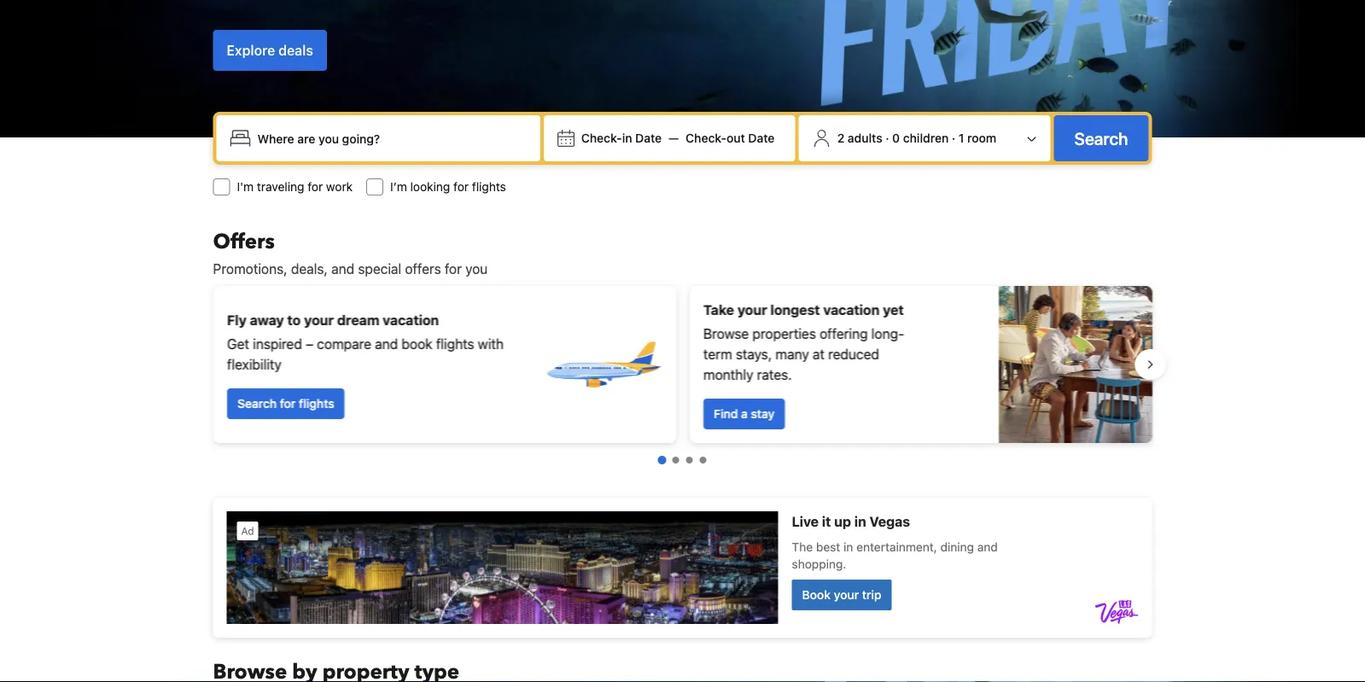 Task type: describe. For each thing, give the bounding box(es) containing it.
fly away to your dream vacation image
[[543, 305, 662, 424]]

reduced
[[828, 346, 879, 363]]

away
[[250, 312, 284, 328]]

search for search for flights
[[237, 397, 276, 411]]

room
[[968, 131, 997, 145]]

your inside take your longest vacation yet browse properties offering long- term stays, many at reduced monthly rates.
[[737, 302, 767, 318]]

2
[[838, 131, 845, 145]]

i'm looking for flights
[[390, 180, 506, 194]]

you
[[466, 261, 488, 277]]

offers promotions, deals, and special offers for you
[[213, 228, 488, 277]]

browse
[[703, 326, 749, 342]]

and inside fly away to your dream vacation get inspired – compare and book flights with flexibility
[[375, 336, 398, 352]]

properties
[[752, 326, 816, 342]]

offers
[[405, 261, 441, 277]]

book
[[401, 336, 432, 352]]

stays,
[[736, 346, 772, 363]]

monthly
[[703, 367, 753, 383]]

2 adults · 0 children · 1 room
[[838, 131, 997, 145]]

term
[[703, 346, 732, 363]]

i'm traveling for work
[[237, 180, 353, 194]]

i'm
[[390, 180, 407, 194]]

yet
[[883, 302, 904, 318]]

out
[[727, 131, 745, 145]]

flights inside fly away to your dream vacation get inspired – compare and book flights with flexibility
[[436, 336, 474, 352]]

region containing take your longest vacation yet
[[199, 279, 1166, 450]]

flexibility
[[227, 357, 281, 373]]

progress bar inside offers main content
[[658, 456, 707, 465]]

i'm
[[237, 180, 254, 194]]

2 · from the left
[[952, 131, 956, 145]]

promotions,
[[213, 261, 287, 277]]

search for flights
[[237, 397, 334, 411]]

find a stay
[[714, 407, 774, 421]]

get
[[227, 336, 249, 352]]

vacation inside fly away to your dream vacation get inspired – compare and book flights with flexibility
[[382, 312, 439, 328]]

fly away to your dream vacation get inspired – compare and book flights with flexibility
[[227, 312, 504, 373]]

many
[[775, 346, 809, 363]]

2 date from the left
[[748, 131, 775, 145]]

to
[[287, 312, 301, 328]]

search button
[[1054, 115, 1149, 161]]

work
[[326, 180, 353, 194]]

children
[[903, 131, 949, 145]]

0 vertical spatial flights
[[472, 180, 506, 194]]

1 · from the left
[[886, 131, 890, 145]]

in
[[622, 131, 632, 145]]

long-
[[871, 326, 904, 342]]

2 check- from the left
[[686, 131, 727, 145]]

fly
[[227, 312, 246, 328]]

deals
[[279, 42, 313, 59]]

with
[[478, 336, 504, 352]]

dream
[[337, 312, 379, 328]]

explore
[[227, 42, 275, 59]]

adults
[[848, 131, 883, 145]]

0
[[893, 131, 900, 145]]



Task type: vqa. For each thing, say whether or not it's contained in the screenshot.
properties
yes



Task type: locate. For each thing, give the bounding box(es) containing it.
take
[[703, 302, 734, 318]]

check- right "—"
[[686, 131, 727, 145]]

search for search
[[1075, 128, 1129, 148]]

region
[[199, 279, 1166, 450]]

date
[[636, 131, 662, 145], [748, 131, 775, 145]]

·
[[886, 131, 890, 145], [952, 131, 956, 145]]

check-in date — check-out date
[[582, 131, 775, 145]]

offers
[[213, 228, 275, 256]]

at
[[813, 346, 824, 363]]

1 vertical spatial search
[[237, 397, 276, 411]]

find
[[714, 407, 738, 421]]

1 check- from the left
[[582, 131, 622, 145]]

take your longest vacation yet browse properties offering long- term stays, many at reduced monthly rates.
[[703, 302, 904, 383]]

and
[[331, 261, 355, 277], [375, 336, 398, 352]]

for inside offers promotions, deals, and special offers for you
[[445, 261, 462, 277]]

and inside offers promotions, deals, and special offers for you
[[331, 261, 355, 277]]

1 horizontal spatial search
[[1075, 128, 1129, 148]]

0 horizontal spatial and
[[331, 261, 355, 277]]

offering
[[820, 326, 868, 342]]

deals,
[[291, 261, 328, 277]]

your inside fly away to your dream vacation get inspired – compare and book flights with flexibility
[[304, 312, 334, 328]]

find a stay link
[[703, 399, 785, 430]]

2 adults · 0 children · 1 room button
[[806, 122, 1044, 155]]

inspired
[[253, 336, 302, 352]]

your right 'take'
[[737, 302, 767, 318]]

compare
[[317, 336, 371, 352]]

special
[[358, 261, 402, 277]]

1 date from the left
[[636, 131, 662, 145]]

for left you
[[445, 261, 462, 277]]

date right out
[[748, 131, 775, 145]]

vacation inside take your longest vacation yet browse properties offering long- term stays, many at reduced monthly rates.
[[823, 302, 880, 318]]

your right "to"
[[304, 312, 334, 328]]

0 horizontal spatial search
[[237, 397, 276, 411]]

rates.
[[757, 367, 792, 383]]

search inside button
[[1075, 128, 1129, 148]]

search for flights link
[[227, 389, 344, 419]]

2 vertical spatial flights
[[299, 397, 334, 411]]

advertisement region
[[213, 498, 1153, 638]]

search
[[1075, 128, 1129, 148], [237, 397, 276, 411]]

take your longest vacation yet image
[[999, 286, 1153, 443]]

your
[[737, 302, 767, 318], [304, 312, 334, 328]]

and right deals, at the left top of the page
[[331, 261, 355, 277]]

1 vertical spatial flights
[[436, 336, 474, 352]]

0 horizontal spatial date
[[636, 131, 662, 145]]

1 horizontal spatial your
[[737, 302, 767, 318]]

check- left "—"
[[582, 131, 622, 145]]

0 horizontal spatial check-
[[582, 131, 622, 145]]

a
[[741, 407, 748, 421]]

0 horizontal spatial ·
[[886, 131, 890, 145]]

search inside offers main content
[[237, 397, 276, 411]]

for down flexibility
[[280, 397, 295, 411]]

flights left with at left
[[436, 336, 474, 352]]

1 horizontal spatial vacation
[[823, 302, 880, 318]]

offers main content
[[199, 228, 1166, 682]]

1 horizontal spatial date
[[748, 131, 775, 145]]

0 vertical spatial search
[[1075, 128, 1129, 148]]

and left book
[[375, 336, 398, 352]]

–
[[305, 336, 313, 352]]

check-in date button
[[575, 123, 669, 154]]

0 vertical spatial and
[[331, 261, 355, 277]]

0 horizontal spatial your
[[304, 312, 334, 328]]

looking
[[410, 180, 450, 194]]

vacation
[[823, 302, 880, 318], [382, 312, 439, 328]]

1 vertical spatial and
[[375, 336, 398, 352]]

1 horizontal spatial and
[[375, 336, 398, 352]]

explore deals link
[[213, 30, 327, 71]]

flights right looking
[[472, 180, 506, 194]]

stay
[[751, 407, 774, 421]]

for right looking
[[454, 180, 469, 194]]

progress bar
[[658, 456, 707, 465]]

· left 1
[[952, 131, 956, 145]]

vacation up offering
[[823, 302, 880, 318]]

check-out date button
[[679, 123, 782, 154]]

check-
[[582, 131, 622, 145], [686, 131, 727, 145]]

Where are you going? field
[[251, 123, 534, 154]]

1 horizontal spatial check-
[[686, 131, 727, 145]]

flights
[[472, 180, 506, 194], [436, 336, 474, 352], [299, 397, 334, 411]]

1
[[959, 131, 965, 145]]

flights down the –
[[299, 397, 334, 411]]

—
[[669, 131, 679, 145]]

0 horizontal spatial vacation
[[382, 312, 439, 328]]

1 horizontal spatial ·
[[952, 131, 956, 145]]

for left work
[[308, 180, 323, 194]]

vacation up book
[[382, 312, 439, 328]]

date right in
[[636, 131, 662, 145]]

traveling
[[257, 180, 304, 194]]

for
[[308, 180, 323, 194], [454, 180, 469, 194], [445, 261, 462, 277], [280, 397, 295, 411]]

explore deals
[[227, 42, 313, 59]]

longest
[[770, 302, 820, 318]]

· left 0
[[886, 131, 890, 145]]



